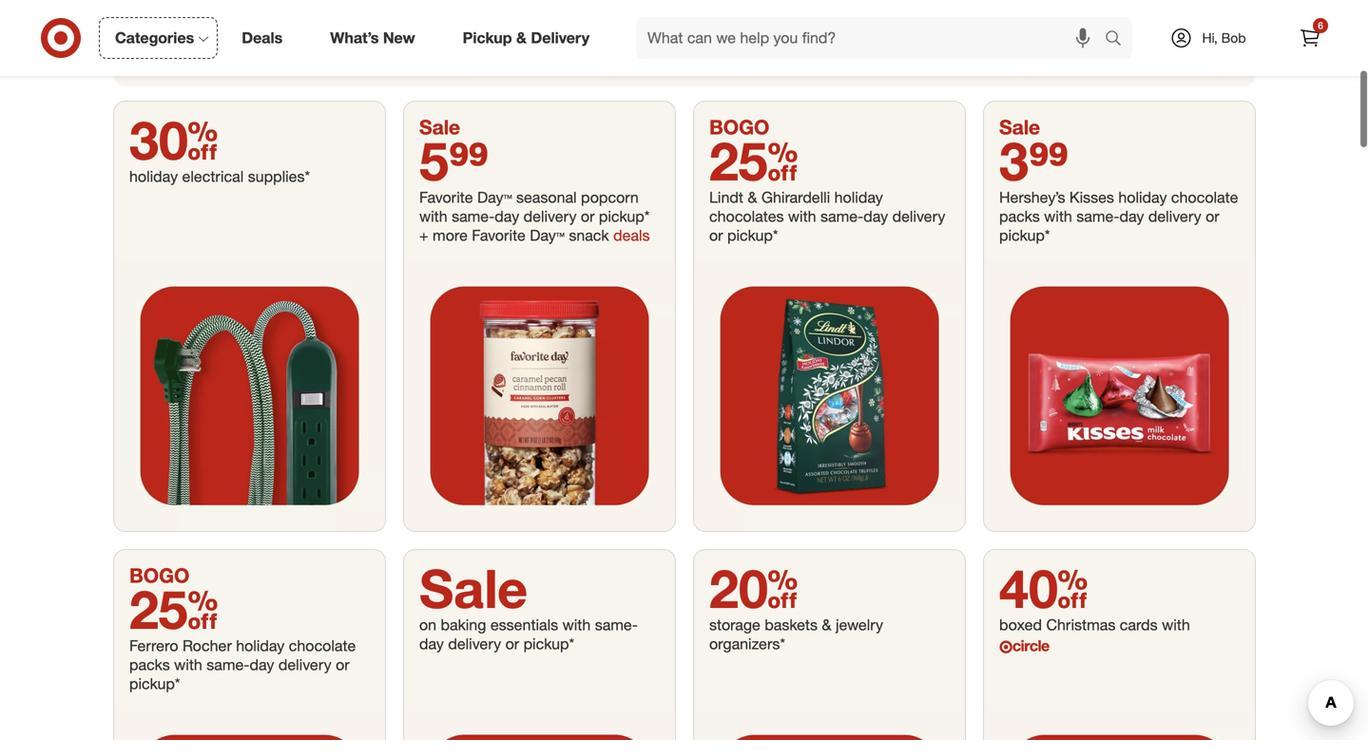 Task type: describe. For each thing, give the bounding box(es) containing it.
30 holiday electrical supplies*
[[129, 107, 310, 186]]

search button
[[1096, 17, 1142, 63]]

bob
[[1221, 29, 1246, 46]]

20
[[709, 556, 798, 621]]

or inside the seasonal popcorn with same-day delivery or pickup* + more favorite day
[[581, 207, 595, 226]]

categories link
[[99, 17, 218, 59]]

sale inside sale on baking essentials with same- day delivery or pickup*
[[419, 556, 528, 621]]

pickup
[[463, 29, 512, 47]]

seasonal
[[516, 188, 577, 207]]

hi, bob
[[1202, 29, 1246, 46]]

day for ferrero rocher holiday chocolate packs with same-day delivery or pickup*
[[250, 656, 274, 675]]

99 for 3 99
[[1029, 128, 1069, 193]]

hershey's
[[999, 188, 1065, 207]]

same- for hershey's kisses holiday chocolate packs with same-day delivery or pickup*
[[1077, 207, 1120, 226]]

or for lindt & ghirardelli holiday chocolates with same-day delivery or pickup*
[[709, 226, 723, 245]]

same- inside sale on baking essentials with same- day delivery or pickup*
[[595, 616, 638, 635]]

30
[[129, 107, 218, 172]]

20 storage baskets & jewelry organizers*
[[709, 556, 883, 654]]

chocolates
[[709, 207, 784, 226]]

same- inside the seasonal popcorn with same-day delivery or pickup* + more favorite day
[[452, 207, 495, 226]]

snack
[[569, 226, 609, 245]]

lindt & ghirardelli holiday chocolates with same-day delivery or pickup*
[[709, 188, 946, 245]]

categories
[[115, 29, 194, 47]]

circle inside 40 boxed christmas cards with circle
[[1012, 637, 1049, 656]]

favorite inside the seasonal popcorn with same-day delivery or pickup* + more favorite day
[[472, 226, 526, 245]]

what's new link
[[314, 17, 439, 59]]

favorite day ™
[[419, 188, 512, 207]]

delivery for ferrero rocher holiday chocolate packs with same-day delivery or pickup*
[[278, 656, 332, 675]]

search
[[1096, 30, 1142, 49]]

packs for sale
[[999, 207, 1040, 226]]

delivery for lindt & ghirardelli holiday chocolates with same-day delivery or pickup*
[[892, 207, 946, 226]]

supplies*
[[248, 167, 310, 186]]

ferrero rocher holiday chocolate packs with same-day delivery or pickup*
[[129, 637, 356, 694]]

delivery inside the seasonal popcorn with same-day delivery or pickup* + more favorite day
[[524, 207, 577, 226]]

& for lindt
[[748, 188, 757, 207]]

deals
[[242, 29, 283, 47]]

hershey's kisses holiday chocolate packs with same-day delivery or pickup*
[[999, 188, 1238, 245]]

pickup* inside the seasonal popcorn with same-day delivery or pickup* + more favorite day
[[599, 207, 650, 226]]

1 horizontal spatial ™
[[556, 226, 565, 245]]

ghirardelli
[[761, 188, 830, 207]]

& for pickup
[[516, 29, 527, 47]]

25 for &
[[709, 128, 798, 193]]

™ snack
[[556, 226, 613, 245]]

0 horizontal spatial day
[[477, 188, 504, 207]]

0 vertical spatial favorite
[[419, 188, 473, 207]]

on
[[419, 616, 437, 635]]

chocolate for bogo
[[289, 637, 356, 656]]

pickup* inside sale on baking essentials with same- day delivery or pickup*
[[523, 635, 574, 654]]

popcorn
[[581, 188, 639, 207]]

with inside lindt & ghirardelli holiday chocolates with same-day delivery or pickup*
[[788, 207, 816, 226]]

with inside sale on baking essentials with same- day delivery or pickup*
[[563, 616, 591, 635]]

day for hershey's kisses holiday chocolate packs with same-day delivery or pickup*
[[1120, 207, 1144, 226]]

3 99
[[999, 128, 1069, 193]]

with inside 40 boxed christmas cards with circle
[[1162, 616, 1190, 635]]

holiday inside ferrero rocher holiday chocolate packs with same-day delivery or pickup*
[[236, 637, 285, 656]]

5
[[419, 128, 449, 193]]

day inside the seasonal popcorn with same-day delivery or pickup* + more favorite day
[[530, 226, 556, 245]]

What can we help you find? suggestions appear below search field
[[636, 17, 1110, 59]]

baskets
[[765, 616, 818, 635]]

40
[[999, 556, 1088, 621]]



Task type: locate. For each thing, give the bounding box(es) containing it.
bogo up ferrero
[[129, 564, 190, 588]]

cards
[[1120, 616, 1158, 635]]

pickup* for lindt & ghirardelli holiday chocolates with same-day delivery or pickup*
[[727, 226, 778, 245]]

1 vertical spatial &
[[748, 188, 757, 207]]

pickup & delivery link
[[447, 17, 613, 59]]

with right cards
[[1162, 616, 1190, 635]]

1 horizontal spatial 25
[[709, 128, 798, 193]]

pickup* down ferrero
[[129, 675, 180, 694]]

what's new
[[330, 29, 415, 47]]

™
[[504, 188, 512, 207], [556, 226, 565, 245]]

holiday right kisses
[[1119, 188, 1167, 207]]

2 99 from the left
[[1029, 128, 1069, 193]]

baking
[[441, 616, 486, 635]]

25 for rocher
[[129, 577, 218, 642]]

1 horizontal spatial &
[[748, 188, 757, 207]]

lindt
[[709, 188, 743, 207]]

1 vertical spatial favorite
[[472, 226, 526, 245]]

sale
[[419, 115, 460, 139], [999, 115, 1040, 139], [419, 556, 528, 621]]

or inside lindt & ghirardelli holiday chocolates with same-day delivery or pickup*
[[709, 226, 723, 245]]

1 horizontal spatial circle
[[1012, 637, 1049, 656]]

same- down "ghirardelli"
[[821, 207, 864, 226]]

1 horizontal spatial chocolate
[[1171, 188, 1238, 207]]

pickup* up deals
[[599, 207, 650, 226]]

1 horizontal spatial 99
[[1029, 128, 1069, 193]]

0 horizontal spatial &
[[516, 29, 527, 47]]

0 vertical spatial chocolate
[[1171, 188, 1238, 207]]

or inside ferrero rocher holiday chocolate packs with same-day delivery or pickup*
[[336, 656, 350, 675]]

with inside hershey's kisses holiday chocolate packs with same-day delivery or pickup*
[[1044, 207, 1072, 226]]

1 vertical spatial day
[[530, 226, 556, 245]]

40 boxed christmas cards with circle
[[999, 556, 1190, 656]]

pickup* inside ferrero rocher holiday chocolate packs with same-day delivery or pickup*
[[129, 675, 180, 694]]

or
[[581, 207, 595, 226], [1206, 207, 1220, 226], [709, 226, 723, 245], [505, 635, 519, 654], [336, 656, 350, 675]]

day inside lindt & ghirardelli holiday chocolates with same-day delivery or pickup*
[[864, 207, 888, 226]]

sale for 3
[[999, 115, 1040, 139]]

christmas
[[1046, 616, 1116, 635]]

ferrero
[[129, 637, 178, 656]]

0 horizontal spatial chocolate
[[289, 637, 356, 656]]

pickup* for hershey's kisses holiday chocolate packs with same-day delivery or pickup*
[[999, 226, 1050, 245]]

day down the seasonal
[[530, 226, 556, 245]]

0 horizontal spatial 99
[[449, 128, 489, 193]]

0 horizontal spatial circle
[[204, 1, 248, 23]]

holiday right "ghirardelli"
[[835, 188, 883, 207]]

1 horizontal spatial bogo
[[709, 115, 770, 139]]

pickup* inside lindt & ghirardelli holiday chocolates with same-day delivery or pickup*
[[727, 226, 778, 245]]

seasonal popcorn with same-day delivery or pickup* + more favorite day
[[419, 188, 650, 245]]

1 horizontal spatial day
[[530, 226, 556, 245]]

+
[[419, 226, 428, 245]]

packs down hershey's
[[999, 207, 1040, 226]]

delivery inside ferrero rocher holiday chocolate packs with same-day delivery or pickup*
[[278, 656, 332, 675]]

delivery for hershey's kisses holiday chocolate packs with same-day delivery or pickup*
[[1148, 207, 1202, 226]]

same- down rocher
[[207, 656, 250, 675]]

kisses
[[1070, 188, 1114, 207]]

deals
[[613, 226, 650, 245]]

5 99
[[419, 128, 489, 193]]

day
[[495, 207, 519, 226], [864, 207, 888, 226], [1120, 207, 1144, 226], [419, 635, 444, 654], [250, 656, 274, 675]]

6
[[1318, 19, 1323, 31]]

sale on baking essentials with same- day delivery or pickup*
[[419, 556, 638, 654]]

rocher
[[183, 637, 232, 656]]

day inside ferrero rocher holiday chocolate packs with same-day delivery or pickup*
[[250, 656, 274, 675]]

favorite up more
[[419, 188, 473, 207]]

0 horizontal spatial 25
[[129, 577, 218, 642]]

pickup* down chocolates
[[727, 226, 778, 245]]

day for lindt & ghirardelli holiday chocolates with same-day delivery or pickup*
[[864, 207, 888, 226]]

sale for 5
[[419, 115, 460, 139]]

™ left the seasonal
[[504, 188, 512, 207]]

& inside '20 storage baskets & jewelry organizers*'
[[822, 616, 832, 635]]

holiday
[[129, 167, 178, 186], [835, 188, 883, 207], [1119, 188, 1167, 207], [236, 637, 285, 656]]

chocolate inside hershey's kisses holiday chocolate packs with same-day delivery or pickup*
[[1171, 188, 1238, 207]]

packs down ferrero
[[129, 656, 170, 675]]

bogo for lindt
[[709, 115, 770, 139]]

chocolate for sale
[[1171, 188, 1238, 207]]

what's
[[330, 29, 379, 47]]

99
[[449, 128, 489, 193], [1029, 128, 1069, 193]]

chocolate inside ferrero rocher holiday chocolate packs with same-day delivery or pickup*
[[289, 637, 356, 656]]

1 vertical spatial ™
[[556, 226, 565, 245]]

0 vertical spatial ™
[[504, 188, 512, 207]]

or inside sale on baking essentials with same- day delivery or pickup*
[[505, 635, 519, 654]]

deals link
[[226, 17, 306, 59]]

2 vertical spatial &
[[822, 616, 832, 635]]

chocolate
[[1171, 188, 1238, 207], [289, 637, 356, 656]]

boxed
[[999, 616, 1042, 635]]

99 for 5 99
[[449, 128, 489, 193]]

0 horizontal spatial ™
[[504, 188, 512, 207]]

same-
[[452, 207, 495, 226], [821, 207, 864, 226], [1077, 207, 1120, 226], [595, 616, 638, 635], [207, 656, 250, 675]]

bogo up 'lindt'
[[709, 115, 770, 139]]

0 vertical spatial &
[[516, 29, 527, 47]]

1 99 from the left
[[449, 128, 489, 193]]

holiday inside hershey's kisses holiday chocolate packs with same-day delivery or pickup*
[[1119, 188, 1167, 207]]

0 vertical spatial packs
[[999, 207, 1040, 226]]

25
[[709, 128, 798, 193], [129, 577, 218, 642]]

packs inside hershey's kisses holiday chocolate packs with same-day delivery or pickup*
[[999, 207, 1040, 226]]

1 vertical spatial 25
[[129, 577, 218, 642]]

3
[[999, 128, 1029, 193]]

0 vertical spatial 25
[[709, 128, 798, 193]]

with down rocher
[[174, 656, 202, 675]]

6 link
[[1289, 17, 1331, 59]]

or for ferrero rocher holiday chocolate packs with same-day delivery or pickup*
[[336, 656, 350, 675]]

1 vertical spatial bogo
[[129, 564, 190, 588]]

favorite right more
[[472, 226, 526, 245]]

2 horizontal spatial &
[[822, 616, 832, 635]]

day inside the seasonal popcorn with same-day delivery or pickup* + more favorite day
[[495, 207, 519, 226]]

new
[[383, 29, 415, 47]]

essentials
[[490, 616, 558, 635]]

delivery
[[524, 207, 577, 226], [892, 207, 946, 226], [1148, 207, 1202, 226], [448, 635, 501, 654], [278, 656, 332, 675]]

same- right the essentials
[[595, 616, 638, 635]]

0 vertical spatial circle
[[204, 1, 248, 23]]

& left jewelry
[[822, 616, 832, 635]]

or inside hershey's kisses holiday chocolate packs with same-day delivery or pickup*
[[1206, 207, 1220, 226]]

holiday left electrical
[[129, 167, 178, 186]]

pickup* inside hershey's kisses holiday chocolate packs with same-day delivery or pickup*
[[999, 226, 1050, 245]]

with inside the seasonal popcorn with same-day delivery or pickup* + more favorite day
[[419, 207, 447, 226]]

1 horizontal spatial packs
[[999, 207, 1040, 226]]

storage
[[709, 616, 760, 635]]

with up +
[[419, 207, 447, 226]]

same- inside ferrero rocher holiday chocolate packs with same-day delivery or pickup*
[[207, 656, 250, 675]]

packs for bogo
[[129, 656, 170, 675]]

pickup*
[[599, 207, 650, 226], [727, 226, 778, 245], [999, 226, 1050, 245], [523, 635, 574, 654], [129, 675, 180, 694]]

1 vertical spatial packs
[[129, 656, 170, 675]]

holiday right rocher
[[236, 637, 285, 656]]

with inside ferrero rocher holiday chocolate packs with same-day delivery or pickup*
[[174, 656, 202, 675]]

delivery inside lindt & ghirardelli holiday chocolates with same-day delivery or pickup*
[[892, 207, 946, 226]]

holiday inside 30 holiday electrical supplies*
[[129, 167, 178, 186]]

pickup* for ferrero rocher holiday chocolate packs with same-day delivery or pickup*
[[129, 675, 180, 694]]

& inside lindt & ghirardelli holiday chocolates with same-day delivery or pickup*
[[748, 188, 757, 207]]

99 up more
[[449, 128, 489, 193]]

circle down boxed
[[1012, 637, 1049, 656]]

holiday inside lindt & ghirardelli holiday chocolates with same-day delivery or pickup*
[[835, 188, 883, 207]]

same- down kisses
[[1077, 207, 1120, 226]]

jewelry
[[836, 616, 883, 635]]

1 vertical spatial circle
[[1012, 637, 1049, 656]]

more
[[433, 226, 468, 245]]

& right pickup
[[516, 29, 527, 47]]

with down "ghirardelli"
[[788, 207, 816, 226]]

same- for ferrero rocher holiday chocolate packs with same-day delivery or pickup*
[[207, 656, 250, 675]]

day left the seasonal
[[477, 188, 504, 207]]

bogo for ferrero
[[129, 564, 190, 588]]

delivery
[[531, 29, 590, 47]]

with
[[419, 207, 447, 226], [788, 207, 816, 226], [1044, 207, 1072, 226], [563, 616, 591, 635], [1162, 616, 1190, 635], [174, 656, 202, 675]]

organizers*
[[709, 635, 785, 654]]

pickup & delivery
[[463, 29, 590, 47]]

&
[[516, 29, 527, 47], [748, 188, 757, 207], [822, 616, 832, 635]]

99 left kisses
[[1029, 128, 1069, 193]]

or for hershey's kisses holiday chocolate packs with same-day delivery or pickup*
[[1206, 207, 1220, 226]]

delivery inside hershey's kisses holiday chocolate packs with same-day delivery or pickup*
[[1148, 207, 1202, 226]]

delivery inside sale on baking essentials with same- day delivery or pickup*
[[448, 635, 501, 654]]

day inside hershey's kisses holiday chocolate packs with same-day delivery or pickup*
[[1120, 207, 1144, 226]]

circle
[[204, 1, 248, 23], [1012, 637, 1049, 656]]

0 vertical spatial day
[[477, 188, 504, 207]]

packs
[[999, 207, 1040, 226], [129, 656, 170, 675]]

1 vertical spatial chocolate
[[289, 637, 356, 656]]

with down hershey's
[[1044, 207, 1072, 226]]

pickup* down the essentials
[[523, 635, 574, 654]]

with right the essentials
[[563, 616, 591, 635]]

™ left snack
[[556, 226, 565, 245]]

same- inside hershey's kisses holiday chocolate packs with same-day delivery or pickup*
[[1077, 207, 1120, 226]]

same- down favorite day ™
[[452, 207, 495, 226]]

& up chocolates
[[748, 188, 757, 207]]

day
[[477, 188, 504, 207], [530, 226, 556, 245]]

bogo
[[709, 115, 770, 139], [129, 564, 190, 588]]

circle up deals
[[204, 1, 248, 23]]

pickup* down hershey's
[[999, 226, 1050, 245]]

packs inside ferrero rocher holiday chocolate packs with same-day delivery or pickup*
[[129, 656, 170, 675]]

same- inside lindt & ghirardelli holiday chocolates with same-day delivery or pickup*
[[821, 207, 864, 226]]

electrical
[[182, 167, 244, 186]]

0 horizontal spatial packs
[[129, 656, 170, 675]]

0 vertical spatial bogo
[[709, 115, 770, 139]]

0 horizontal spatial bogo
[[129, 564, 190, 588]]

day inside sale on baking essentials with same- day delivery or pickup*
[[419, 635, 444, 654]]

favorite
[[419, 188, 473, 207], [472, 226, 526, 245]]

hi,
[[1202, 29, 1218, 46]]

same- for lindt & ghirardelli holiday chocolates with same-day delivery or pickup*
[[821, 207, 864, 226]]



Task type: vqa. For each thing, say whether or not it's contained in the screenshot.
Or associated with Lindt & Ghirardelli holiday chocolates with same-day delivery or pickup*
yes



